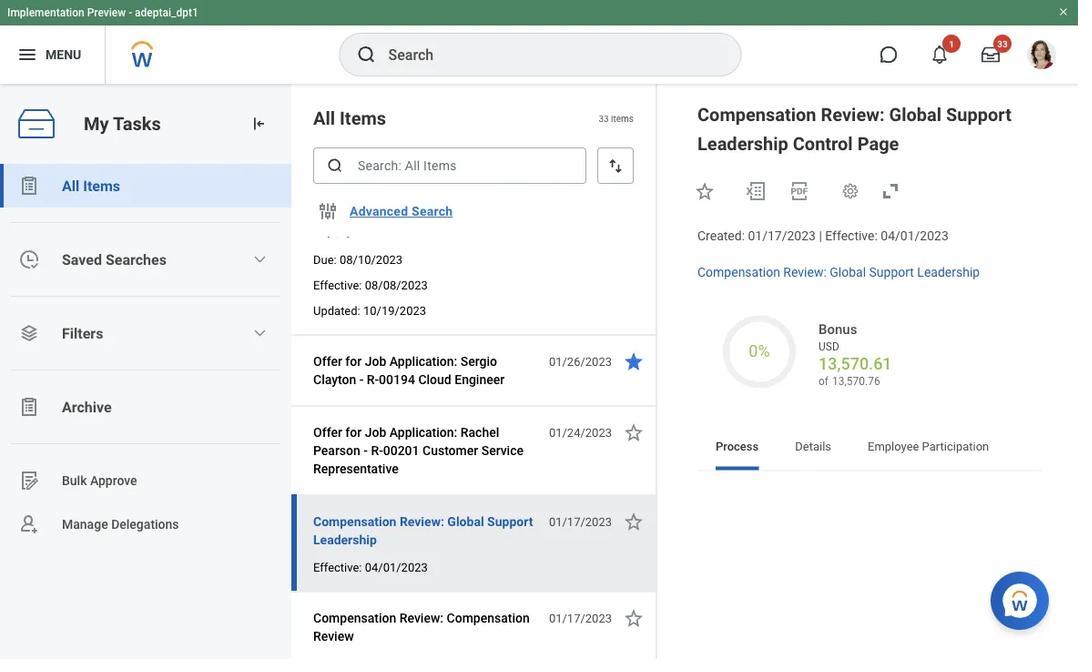 Task type: vqa. For each thing, say whether or not it's contained in the screenshot.
contact card matrix manager image
no



Task type: locate. For each thing, give the bounding box(es) containing it.
1 chevron down image from the top
[[253, 252, 267, 267]]

for
[[346, 354, 362, 369], [346, 425, 362, 440]]

0 vertical spatial leadership
[[698, 133, 789, 154]]

0 vertical spatial r-
[[367, 372, 379, 387]]

r- up representative
[[371, 443, 383, 458]]

0%
[[749, 342, 770, 361]]

review
[[313, 188, 354, 203], [313, 629, 354, 644]]

job for 00201
[[365, 425, 387, 440]]

0 vertical spatial star image
[[623, 351, 645, 373]]

saved searches
[[62, 251, 167, 268]]

items inside item list element
[[340, 107, 386, 129]]

08/08/2023 up 10/19/2023 at top left
[[365, 278, 428, 292]]

2 vertical spatial leadership
[[313, 532, 377, 547]]

1 horizontal spatial global
[[830, 265, 866, 280]]

all right clipboard icon
[[62, 177, 79, 194]]

compensation review: global support leadership link
[[698, 261, 980, 280]]

‎- right clayton
[[360, 372, 364, 387]]

Search: All Items text field
[[313, 148, 587, 184]]

job up "00201"
[[365, 425, 387, 440]]

review down effective: 04/01/2023
[[313, 629, 354, 644]]

contracts:
[[416, 188, 475, 203]]

due: 08/10/2023
[[313, 253, 403, 266]]

1 vertical spatial r-
[[371, 443, 383, 458]]

notifications large image
[[931, 46, 949, 64]]

2 horizontal spatial support
[[946, 104, 1012, 125]]

1 horizontal spatial -
[[313, 206, 318, 221]]

employee
[[357, 188, 413, 203], [868, 440, 920, 454]]

08/10/2023
[[340, 253, 403, 266]]

1 vertical spatial leadership
[[918, 265, 980, 280]]

10/19/2023
[[363, 304, 426, 317]]

application: inside offer for job application: sergio clayton ‎- r-00194 cloud engineer
[[390, 354, 458, 369]]

review: up effective: 04/01/2023
[[400, 514, 444, 529]]

leadership
[[698, 133, 789, 154], [918, 265, 980, 280], [313, 532, 377, 547]]

0 horizontal spatial 04/01/2023
[[365, 561, 428, 574]]

filters button
[[0, 312, 292, 355]]

‎- up representative
[[364, 443, 368, 458]]

2 horizontal spatial global
[[890, 104, 942, 125]]

2 vertical spatial star image
[[623, 608, 645, 629]]

advanced
[[350, 204, 408, 219]]

saved
[[62, 251, 102, 268]]

2 for from the top
[[346, 425, 362, 440]]

0 vertical spatial ‎-
[[360, 372, 364, 387]]

0 vertical spatial items
[[340, 107, 386, 129]]

for inside offer for job application: sergio clayton ‎- r-00194 cloud engineer
[[346, 354, 362, 369]]

compensation review: global support leadership up effective: 04/01/2023
[[313, 514, 533, 547]]

advanced search
[[350, 204, 453, 219]]

13,570.76
[[833, 375, 881, 388]]

-
[[129, 6, 132, 19], [313, 206, 318, 221]]

job up 00194
[[365, 354, 387, 369]]

0 horizontal spatial all
[[62, 177, 79, 194]]

1 horizontal spatial all items
[[313, 107, 386, 129]]

1 vertical spatial 08/08/2023
[[365, 278, 428, 292]]

my tasks
[[84, 113, 161, 134]]

1 button
[[920, 35, 961, 75]]

0 vertical spatial compensation review: global support leadership
[[698, 265, 980, 280]]

items down my on the top of page
[[83, 177, 120, 194]]

2 job from the top
[[365, 425, 387, 440]]

bonus
[[819, 321, 858, 337]]

page
[[858, 133, 899, 154]]

compensation inside compensation review: global support leadership control page
[[698, 104, 817, 125]]

clipboard image
[[18, 175, 40, 197]]

1 application: from the top
[[390, 354, 458, 369]]

33 inside item list element
[[599, 113, 609, 124]]

offer for job application: sergio clayton ‎- r-00194 cloud engineer button
[[313, 351, 539, 391]]

all items inside item list element
[[313, 107, 386, 129]]

group
[[870, 485, 1007, 659]]

review: inside compensation review: compensation review
[[400, 611, 444, 626]]

list
[[0, 164, 292, 547]]

compensation review: global support leadership
[[698, 265, 980, 280], [313, 514, 533, 547]]

0 horizontal spatial -
[[129, 6, 132, 19]]

0 vertical spatial all
[[313, 107, 335, 129]]

1 star image from the top
[[623, 351, 645, 373]]

support down the created: 01/17/2023 | effective: 04/01/2023
[[869, 265, 914, 280]]

job inside offer for job application: sergio clayton ‎- r-00194 cloud engineer
[[365, 354, 387, 369]]

offer for offer for job application: rachel pearson ‎- r-00201 customer service representative
[[313, 425, 342, 440]]

0 vertical spatial -
[[129, 6, 132, 19]]

star image
[[694, 180, 716, 202], [623, 422, 645, 444], [623, 608, 645, 629]]

r- for 00194
[[367, 372, 379, 387]]

application: up "00201"
[[390, 425, 458, 440]]

office
[[386, 206, 420, 221]]

created: 01/17/2023 | effective: 04/01/2023
[[698, 229, 949, 244]]

menu banner
[[0, 0, 1079, 84]]

2 vertical spatial 01/17/2023
[[549, 612, 612, 625]]

application: up cloud
[[390, 354, 458, 369]]

application: inside offer for job application: rachel pearson ‎- r-00201 customer service representative
[[390, 425, 458, 440]]

1 horizontal spatial items
[[340, 107, 386, 129]]

1 review from the top
[[313, 188, 354, 203]]

process
[[716, 440, 759, 454]]

employee up advanced
[[357, 188, 413, 203]]

1 vertical spatial global
[[830, 265, 866, 280]]

33
[[998, 38, 1008, 49], [599, 113, 609, 124]]

0 vertical spatial 04/01/2023
[[881, 229, 949, 244]]

1 vertical spatial all items
[[62, 177, 120, 194]]

offer
[[313, 354, 342, 369], [313, 425, 342, 440]]

1 vertical spatial star image
[[623, 422, 645, 444]]

2 horizontal spatial leadership
[[918, 265, 980, 280]]

Search Workday  search field
[[389, 35, 704, 75]]

items
[[611, 113, 634, 124]]

1 vertical spatial chevron down image
[[253, 326, 267, 341]]

2 chevron down image from the top
[[253, 326, 267, 341]]

1 vertical spatial star image
[[623, 511, 645, 533]]

0 vertical spatial support
[[946, 104, 1012, 125]]

0 horizontal spatial compensation review: global support leadership
[[313, 514, 533, 547]]

compensation review: global support leadership control page
[[698, 104, 1012, 154]]

‎-
[[360, 372, 364, 387], [364, 443, 368, 458]]

archive
[[62, 399, 112, 416]]

employee left participation
[[868, 440, 920, 454]]

33 for 33
[[998, 38, 1008, 49]]

0 horizontal spatial items
[[83, 177, 120, 194]]

0 vertical spatial 08/08/2023
[[313, 225, 381, 240]]

0 horizontal spatial all items
[[62, 177, 120, 194]]

search image
[[356, 44, 378, 66]]

my tasks element
[[0, 84, 292, 660]]

all items
[[313, 107, 386, 129], [62, 177, 120, 194]]

0 vertical spatial job
[[365, 354, 387, 369]]

0 vertical spatial effective:
[[826, 229, 878, 244]]

1 horizontal spatial 04/01/2023
[[881, 229, 949, 244]]

1 vertical spatial 01/17/2023
[[549, 515, 612, 529]]

2 star image from the top
[[623, 511, 645, 533]]

review:
[[821, 104, 885, 125], [784, 265, 827, 280], [400, 514, 444, 529], [400, 611, 444, 626]]

0 vertical spatial global
[[890, 104, 942, 125]]

support down service on the bottom
[[487, 514, 533, 529]]

clayton
[[313, 372, 356, 387]]

- left apprentice
[[313, 206, 318, 221]]

1 vertical spatial support
[[869, 265, 914, 280]]

offer up pearson
[[313, 425, 342, 440]]

global down the created: 01/17/2023 | effective: 04/01/2023
[[830, 265, 866, 280]]

r- inside offer for job application: rachel pearson ‎- r-00201 customer service representative
[[371, 443, 383, 458]]

1 vertical spatial -
[[313, 206, 318, 221]]

0 horizontal spatial global
[[448, 514, 484, 529]]

1 for from the top
[[346, 354, 362, 369]]

1 vertical spatial employee
[[868, 440, 920, 454]]

user plus image
[[18, 514, 40, 536]]

offer for offer for job application: sergio clayton ‎- r-00194 cloud engineer
[[313, 354, 342, 369]]

0 vertical spatial application:
[[390, 354, 458, 369]]

review: down |
[[784, 265, 827, 280]]

manage
[[62, 517, 108, 532]]

1 vertical spatial 33
[[599, 113, 609, 124]]

1 vertical spatial review
[[313, 629, 354, 644]]

chevron down image
[[253, 252, 267, 267], [253, 326, 267, 341]]

04/01/2023 down compensation review: global support leadership button
[[365, 561, 428, 574]]

2 vertical spatial global
[[448, 514, 484, 529]]

0 vertical spatial chevron down image
[[253, 252, 267, 267]]

1 vertical spatial compensation review: global support leadership
[[313, 514, 533, 547]]

all items up search image
[[313, 107, 386, 129]]

04/01/2023 down "fullscreen" icon
[[881, 229, 949, 244]]

08/08/2023 down apprentice
[[313, 225, 381, 240]]

|
[[819, 229, 822, 244]]

details
[[795, 440, 832, 454]]

2 offer from the top
[[313, 425, 342, 440]]

1 vertical spatial all
[[62, 177, 79, 194]]

offer inside offer for job application: rachel pearson ‎- r-00201 customer service representative
[[313, 425, 342, 440]]

01/17/2023 for compensation review: compensation review
[[549, 612, 612, 625]]

1 horizontal spatial 33
[[998, 38, 1008, 49]]

support down inbox large icon
[[946, 104, 1012, 125]]

0 horizontal spatial 33
[[599, 113, 609, 124]]

items up search image
[[340, 107, 386, 129]]

application: for customer
[[390, 425, 458, 440]]

1 vertical spatial ‎-
[[364, 443, 368, 458]]

job
[[365, 354, 387, 369], [365, 425, 387, 440]]

compensation review: global support leadership down the created: 01/17/2023 | effective: 04/01/2023
[[698, 265, 980, 280]]

‎- inside offer for job application: rachel pearson ‎- r-00201 customer service representative
[[364, 443, 368, 458]]

0 vertical spatial offer
[[313, 354, 342, 369]]

0 horizontal spatial support
[[487, 514, 533, 529]]

1 vertical spatial for
[[346, 425, 362, 440]]

1 vertical spatial application:
[[390, 425, 458, 440]]

effective:
[[826, 229, 878, 244], [313, 278, 362, 292], [313, 561, 362, 574]]

employee participation
[[868, 440, 990, 454]]

gear image
[[842, 182, 860, 200]]

all items inside button
[[62, 177, 120, 194]]

1 vertical spatial job
[[365, 425, 387, 440]]

1 offer from the top
[[313, 354, 342, 369]]

review employee contracts: lena jung - apprentice office management on 08/08/2023 button
[[313, 185, 539, 243]]

manage delegations
[[62, 517, 179, 532]]

for inside offer for job application: rachel pearson ‎- r-00201 customer service representative
[[346, 425, 362, 440]]

08/08/2023
[[313, 225, 381, 240], [365, 278, 428, 292]]

for up pearson
[[346, 425, 362, 440]]

1 horizontal spatial support
[[869, 265, 914, 280]]

review: inside compensation review: global support leadership
[[400, 514, 444, 529]]

0 vertical spatial 33
[[998, 38, 1008, 49]]

1 horizontal spatial all
[[313, 107, 335, 129]]

33 left items
[[599, 113, 609, 124]]

1 job from the top
[[365, 354, 387, 369]]

1 vertical spatial effective:
[[313, 278, 362, 292]]

0 horizontal spatial leadership
[[313, 532, 377, 547]]

r- inside offer for job application: sergio clayton ‎- r-00194 cloud engineer
[[367, 372, 379, 387]]

‎- inside offer for job application: sergio clayton ‎- r-00194 cloud engineer
[[360, 372, 364, 387]]

08/08/2023 inside review employee contracts: lena jung - apprentice office management on 08/08/2023
[[313, 225, 381, 240]]

0 vertical spatial employee
[[357, 188, 413, 203]]

items inside button
[[83, 177, 120, 194]]

01/17/2023
[[748, 229, 816, 244], [549, 515, 612, 529], [549, 612, 612, 625]]

all
[[313, 107, 335, 129], [62, 177, 79, 194]]

33 inside button
[[998, 38, 1008, 49]]

2 vertical spatial support
[[487, 514, 533, 529]]

33 left profile logan mcneil image
[[998, 38, 1008, 49]]

effective: for effective: 08/08/2023
[[313, 278, 362, 292]]

all items right clipboard icon
[[62, 177, 120, 194]]

0 vertical spatial all items
[[313, 107, 386, 129]]

04/01/2023
[[881, 229, 949, 244], [365, 561, 428, 574]]

- inside menu banner
[[129, 6, 132, 19]]

filters
[[62, 325, 103, 342]]

r- for 00201
[[371, 443, 383, 458]]

item list element
[[292, 84, 658, 660]]

archive button
[[0, 385, 292, 429]]

tab list
[[698, 427, 1042, 471]]

application:
[[390, 354, 458, 369], [390, 425, 458, 440]]

00201
[[383, 443, 420, 458]]

leadership inside compensation review: global support leadership "link"
[[918, 265, 980, 280]]

star image
[[623, 351, 645, 373], [623, 511, 645, 533]]

menu
[[46, 47, 81, 62]]

review: up page
[[821, 104, 885, 125]]

global down the 'customer'
[[448, 514, 484, 529]]

job inside offer for job application: rachel pearson ‎- r-00201 customer service representative
[[365, 425, 387, 440]]

global up page
[[890, 104, 942, 125]]

1 vertical spatial offer
[[313, 425, 342, 440]]

r- right clayton
[[367, 372, 379, 387]]

global
[[890, 104, 942, 125], [830, 265, 866, 280], [448, 514, 484, 529]]

support
[[946, 104, 1012, 125], [869, 265, 914, 280], [487, 514, 533, 529]]

‎- for clayton
[[360, 372, 364, 387]]

2 review from the top
[[313, 629, 354, 644]]

- right preview at the left of the page
[[129, 6, 132, 19]]

support inside "link"
[[869, 265, 914, 280]]

review up apprentice
[[313, 188, 354, 203]]

2 vertical spatial effective:
[[313, 561, 362, 574]]

search
[[412, 204, 453, 219]]

1 vertical spatial 04/01/2023
[[365, 561, 428, 574]]

my
[[84, 113, 109, 134]]

offer up clayton
[[313, 354, 342, 369]]

export to excel image
[[745, 180, 767, 202]]

2 application: from the top
[[390, 425, 458, 440]]

advanced search button
[[343, 193, 460, 230]]

inbox large image
[[982, 46, 1000, 64]]

review: down effective: 04/01/2023
[[400, 611, 444, 626]]

04/01/2023 inside item list element
[[365, 561, 428, 574]]

profile logan mcneil image
[[1028, 40, 1057, 73]]

items
[[340, 107, 386, 129], [83, 177, 120, 194]]

chevron down image for filters
[[253, 326, 267, 341]]

1 horizontal spatial leadership
[[698, 133, 789, 154]]

offer inside offer for job application: sergio clayton ‎- r-00194 cloud engineer
[[313, 354, 342, 369]]

for up clayton
[[346, 354, 362, 369]]

0 horizontal spatial employee
[[357, 188, 413, 203]]

1 vertical spatial items
[[83, 177, 120, 194]]

0 vertical spatial for
[[346, 354, 362, 369]]

all up search image
[[313, 107, 335, 129]]

compensation
[[698, 104, 817, 125], [698, 265, 781, 280], [313, 514, 397, 529], [313, 611, 397, 626], [447, 611, 530, 626]]

01/17/2023 for compensation review: global support leadership
[[549, 515, 612, 529]]

- inside review employee contracts: lena jung - apprentice office management on 08/08/2023
[[313, 206, 318, 221]]

0 vertical spatial review
[[313, 188, 354, 203]]

chevron down image inside filters dropdown button
[[253, 326, 267, 341]]



Task type: describe. For each thing, give the bounding box(es) containing it.
review: inside "link"
[[784, 265, 827, 280]]

bulk approve
[[62, 473, 137, 488]]

updated: 10/19/2023
[[313, 304, 426, 317]]

star image for 01/26/2023
[[623, 351, 645, 373]]

list containing all items
[[0, 164, 292, 547]]

leadership inside compensation review: global support leadership control page
[[698, 133, 789, 154]]

pearson
[[313, 443, 361, 458]]

delegations
[[111, 517, 179, 532]]

created:
[[698, 229, 745, 244]]

global inside compensation review: global support leadership
[[448, 514, 484, 529]]

view printable version (pdf) image
[[789, 180, 811, 202]]

bulk approve link
[[0, 459, 292, 503]]

bulk
[[62, 473, 87, 488]]

justify image
[[16, 44, 38, 66]]

33 items
[[599, 113, 634, 124]]

tasks
[[113, 113, 161, 134]]

bonus usd 13,570.61 of 13,570.76
[[819, 321, 892, 388]]

cloud
[[418, 372, 452, 387]]

rachel
[[461, 425, 499, 440]]

approve
[[90, 473, 137, 488]]

compensation review: global support leadership inside button
[[313, 514, 533, 547]]

for for clayton
[[346, 354, 362, 369]]

job for 00194
[[365, 354, 387, 369]]

representative
[[313, 461, 399, 476]]

1 horizontal spatial employee
[[868, 440, 920, 454]]

star image for compensation review: compensation review
[[623, 608, 645, 629]]

of
[[819, 375, 829, 388]]

all inside item list element
[[313, 107, 335, 129]]

adeptai_dpt1
[[135, 6, 198, 19]]

compensation review: compensation review button
[[313, 608, 539, 648]]

‎- for pearson
[[364, 443, 368, 458]]

manage delegations link
[[0, 503, 292, 547]]

tab list containing process
[[698, 427, 1042, 471]]

management
[[423, 206, 499, 221]]

1 horizontal spatial compensation review: global support leadership
[[698, 265, 980, 280]]

1
[[949, 38, 955, 49]]

star image for offer for job application: rachel pearson ‎- r-00201 customer service representative
[[623, 422, 645, 444]]

review inside review employee contracts: lena jung - apprentice office management on 08/08/2023
[[313, 188, 354, 203]]

00194
[[379, 372, 415, 387]]

service
[[482, 443, 524, 458]]

0 vertical spatial 01/17/2023
[[748, 229, 816, 244]]

support inside compensation review: global support leadership control page
[[946, 104, 1012, 125]]

perspective image
[[18, 322, 40, 344]]

search image
[[326, 157, 344, 175]]

engineer
[[455, 372, 505, 387]]

usd
[[819, 340, 840, 353]]

customer
[[423, 443, 478, 458]]

offer for job application: rachel pearson ‎- r-00201 customer service representative
[[313, 425, 524, 476]]

participation
[[922, 440, 990, 454]]

clipboard image
[[18, 396, 40, 418]]

33 for 33 items
[[599, 113, 609, 124]]

compensation review: compensation review
[[313, 611, 530, 644]]

apprentice
[[321, 206, 383, 221]]

all inside all items button
[[62, 177, 79, 194]]

sort image
[[607, 157, 625, 175]]

0 vertical spatial star image
[[694, 180, 716, 202]]

transformation import image
[[250, 115, 268, 133]]

menu button
[[0, 26, 105, 84]]

33 button
[[971, 35, 1012, 75]]

global inside "link"
[[830, 265, 866, 280]]

effective: 08/08/2023
[[313, 278, 428, 292]]

review employee contracts: lena jung - apprentice office management on 08/08/2023
[[313, 188, 538, 240]]

chevron down image for saved searches
[[253, 252, 267, 267]]

effective: 04/01/2023
[[313, 561, 428, 574]]

for for pearson
[[346, 425, 362, 440]]

offer for job application: sergio clayton ‎- r-00194 cloud engineer
[[313, 354, 505, 387]]

support inside compensation review: global support leadership
[[487, 514, 533, 529]]

star image for effective: 04/01/2023
[[623, 511, 645, 533]]

compensation inside compensation review: global support leadership
[[313, 514, 397, 529]]

configure image
[[317, 200, 339, 222]]

all items button
[[0, 164, 292, 208]]

review inside compensation review: compensation review
[[313, 629, 354, 644]]

employee inside review employee contracts: lena jung - apprentice office management on 08/08/2023
[[357, 188, 413, 203]]

application: for cloud
[[390, 354, 458, 369]]

implementation preview -   adeptai_dpt1
[[7, 6, 198, 19]]

01/26/2023
[[549, 355, 612, 368]]

control
[[793, 133, 853, 154]]

jung
[[509, 188, 538, 203]]

on
[[502, 206, 516, 221]]

lena
[[478, 188, 506, 203]]

saved searches button
[[0, 238, 292, 281]]

due:
[[313, 253, 337, 266]]

compensation inside "link"
[[698, 265, 781, 280]]

rename image
[[18, 470, 40, 492]]

updated:
[[313, 304, 360, 317]]

global inside compensation review: global support leadership control page
[[890, 104, 942, 125]]

fullscreen image
[[880, 180, 902, 202]]

offer for job application: rachel pearson ‎- r-00201 customer service representative button
[[313, 422, 539, 480]]

review: inside compensation review: global support leadership control page
[[821, 104, 885, 125]]

01/24/2023
[[549, 426, 612, 440]]

effective: for effective: 04/01/2023
[[313, 561, 362, 574]]

leadership inside compensation review: global support leadership button
[[313, 532, 377, 547]]

preview
[[87, 6, 126, 19]]

13,570.61
[[819, 354, 892, 374]]

sergio
[[461, 354, 497, 369]]

close environment banner image
[[1059, 6, 1069, 17]]

compensation review: global support leadership button
[[313, 511, 539, 551]]

clock check image
[[18, 249, 40, 271]]

searches
[[106, 251, 167, 268]]

implementation
[[7, 6, 84, 19]]



